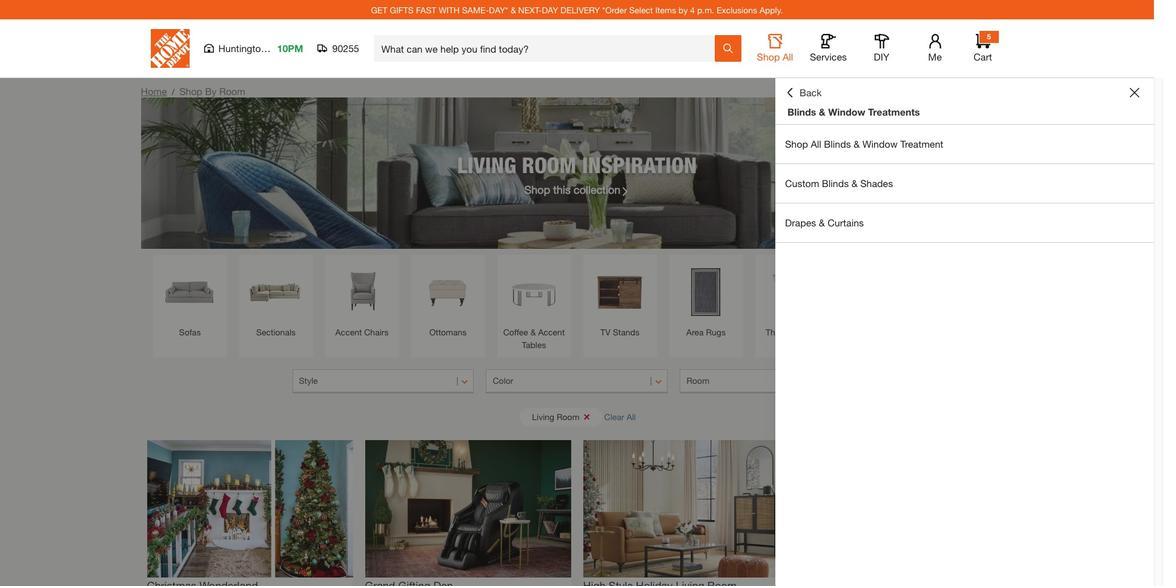 Task type: locate. For each thing, give the bounding box(es) containing it.
blinds right custom
[[822, 178, 849, 189]]

back
[[800, 87, 822, 98]]

select
[[630, 5, 653, 15]]

shop down the apply. at the right of the page
[[757, 51, 780, 62]]

accent up tables
[[539, 327, 565, 338]]

accent inside coffee & accent tables
[[539, 327, 565, 338]]

0 vertical spatial blinds
[[788, 106, 817, 118]]

living
[[457, 152, 517, 178], [532, 412, 555, 422]]

shop left this
[[525, 183, 551, 196]]

& left "shades" on the right
[[852, 178, 858, 189]]

delivery
[[561, 5, 600, 15]]

1 horizontal spatial living
[[532, 412, 555, 422]]

throw
[[766, 327, 790, 338]]

accent left chairs
[[336, 327, 362, 338]]

0 horizontal spatial all
[[627, 412, 636, 422]]

chairs
[[364, 327, 389, 338]]

accent chairs link
[[331, 261, 393, 339]]

window up shop all blinds & window treatment
[[829, 106, 866, 118]]

room inside 'button'
[[687, 376, 710, 386]]

1 vertical spatial window
[[863, 138, 898, 150]]

& right drapes
[[819, 217, 825, 229]]

color button
[[486, 370, 668, 394]]

with
[[439, 5, 460, 15]]

shop all blinds & window treatment link
[[776, 125, 1155, 164]]

room inside button
[[557, 412, 580, 422]]

all right clear
[[627, 412, 636, 422]]

blinds down blinds & window treatments
[[825, 138, 851, 150]]

1 vertical spatial all
[[811, 138, 822, 150]]

all
[[783, 51, 794, 62], [811, 138, 822, 150], [627, 412, 636, 422]]

0 horizontal spatial accent
[[336, 327, 362, 338]]

living room inspiration
[[457, 152, 697, 178]]

blinds
[[788, 106, 817, 118], [825, 138, 851, 150], [822, 178, 849, 189]]

accent chairs
[[336, 327, 389, 338]]

pillows
[[792, 327, 819, 338]]

1 horizontal spatial stretchy image image
[[365, 441, 571, 578]]

living for living room
[[532, 412, 555, 422]]

room up this
[[522, 152, 577, 178]]

same-
[[462, 5, 489, 15]]

cart
[[974, 51, 993, 62]]

shop all blinds & window treatment
[[786, 138, 944, 150]]

home / shop by room
[[141, 85, 245, 97]]

/
[[172, 87, 175, 97]]

all up 'back' button
[[783, 51, 794, 62]]

menu
[[776, 125, 1155, 243]]

& down blinds & window treatments
[[854, 138, 860, 150]]

sofas
[[179, 327, 201, 338]]

accent
[[336, 327, 362, 338], [539, 327, 565, 338]]

diy
[[874, 51, 890, 62]]

1 horizontal spatial accent
[[539, 327, 565, 338]]

shop all button
[[756, 34, 795, 63]]

services button
[[809, 34, 848, 63]]

shop all
[[757, 51, 794, 62]]

0 horizontal spatial stretchy image image
[[147, 441, 353, 578]]

blinds down 'back' button
[[788, 106, 817, 118]]

& up tables
[[531, 327, 536, 338]]

clear
[[605, 412, 625, 422]]

throw pillows
[[766, 327, 819, 338]]

shop this collection link
[[525, 182, 630, 198]]

apply.
[[760, 5, 783, 15]]

p.m.
[[698, 5, 715, 15]]

living inside living room button
[[532, 412, 555, 422]]

drawer close image
[[1130, 88, 1140, 98]]

2 horizontal spatial stretchy image image
[[583, 441, 789, 578]]

throw pillows image
[[762, 261, 823, 323]]

stretchy image image
[[147, 441, 353, 578], [365, 441, 571, 578], [583, 441, 789, 578]]

shop up custom
[[786, 138, 809, 150]]

window
[[829, 106, 866, 118], [863, 138, 898, 150]]

home
[[141, 85, 167, 97]]

day*
[[489, 5, 509, 15]]

throw pillows link
[[762, 261, 823, 339]]

0 horizontal spatial living
[[457, 152, 517, 178]]

all for shop all blinds & window treatment
[[811, 138, 822, 150]]

shop inside button
[[757, 51, 780, 62]]

2 accent from the left
[[539, 327, 565, 338]]

all up custom
[[811, 138, 822, 150]]

living room button
[[520, 408, 603, 426]]

2 horizontal spatial all
[[811, 138, 822, 150]]

collection
[[574, 183, 621, 196]]

1 horizontal spatial all
[[783, 51, 794, 62]]

living for living room inspiration
[[457, 152, 517, 178]]

sofas image
[[159, 261, 221, 323]]

room down color button
[[557, 412, 580, 422]]

items
[[656, 5, 677, 15]]

custom
[[786, 178, 820, 189]]

ottomans
[[430, 327, 467, 338]]

shop inside menu
[[786, 138, 809, 150]]

0 vertical spatial living
[[457, 152, 517, 178]]

get gifts fast with same-day* & next-day delivery *order select items by 4 p.m. exclusions apply.
[[371, 5, 783, 15]]

area rugs image
[[676, 261, 737, 323]]

curtains
[[828, 217, 864, 229]]

&
[[511, 5, 516, 15], [819, 106, 826, 118], [854, 138, 860, 150], [852, 178, 858, 189], [819, 217, 825, 229], [531, 327, 536, 338]]

window down treatments
[[863, 138, 898, 150]]

0 vertical spatial all
[[783, 51, 794, 62]]

diy button
[[863, 34, 902, 63]]

room down area on the right of page
[[687, 376, 710, 386]]

2 vertical spatial all
[[627, 412, 636, 422]]

me button
[[916, 34, 955, 63]]

1 vertical spatial living
[[532, 412, 555, 422]]

& right "day*"
[[511, 5, 516, 15]]

tv stands image
[[589, 261, 651, 323]]

drapes
[[786, 217, 817, 229]]

room
[[219, 85, 245, 97], [522, 152, 577, 178], [687, 376, 710, 386], [557, 412, 580, 422]]

custom blinds & shades
[[786, 178, 894, 189]]

5
[[987, 32, 992, 41]]

feedback link image
[[1147, 205, 1164, 270]]

90255 button
[[318, 42, 360, 55]]

color
[[493, 376, 514, 386]]



Task type: describe. For each thing, give the bounding box(es) containing it.
treatment
[[901, 138, 944, 150]]

me
[[929, 51, 942, 62]]

treatments
[[869, 106, 920, 118]]

style button
[[292, 370, 474, 394]]

room button
[[680, 370, 862, 394]]

ottomans link
[[417, 261, 479, 339]]

accent chairs image
[[331, 261, 393, 323]]

& down back
[[819, 106, 826, 118]]

shop for shop all
[[757, 51, 780, 62]]

What can we help you find today? search field
[[382, 36, 714, 61]]

exclusions
[[717, 5, 758, 15]]

coffee & accent tables link
[[503, 261, 565, 352]]

shop right /
[[180, 85, 203, 97]]

next-
[[519, 5, 542, 15]]

shop this collection
[[525, 183, 621, 196]]

home link
[[141, 85, 167, 97]]

& inside custom blinds & shades link
[[852, 178, 858, 189]]

rugs
[[706, 327, 726, 338]]

area rugs link
[[676, 261, 737, 339]]

sectionals link
[[245, 261, 307, 339]]

services
[[810, 51, 847, 62]]

clear all
[[605, 412, 636, 422]]

0 vertical spatial window
[[829, 106, 866, 118]]

2 stretchy image image from the left
[[365, 441, 571, 578]]

sofas link
[[159, 261, 221, 339]]

gifts
[[390, 5, 414, 15]]

area rugs
[[687, 327, 726, 338]]

menu containing shop all blinds & window treatment
[[776, 125, 1155, 243]]

& inside shop all blinds & window treatment link
[[854, 138, 860, 150]]

area
[[687, 327, 704, 338]]

shop for shop all blinds & window treatment
[[786, 138, 809, 150]]

all for clear all
[[627, 412, 636, 422]]

cart 5
[[974, 32, 993, 62]]

style
[[299, 376, 318, 386]]

1 accent from the left
[[336, 327, 362, 338]]

10pm
[[277, 42, 303, 54]]

sectionals
[[256, 327, 296, 338]]

by
[[679, 5, 688, 15]]

tv stands
[[601, 327, 640, 338]]

custom blinds & shades link
[[776, 164, 1155, 203]]

huntington park
[[219, 42, 289, 54]]

all for shop all
[[783, 51, 794, 62]]

this
[[554, 183, 571, 196]]

1 vertical spatial blinds
[[825, 138, 851, 150]]

by
[[205, 85, 217, 97]]

park
[[269, 42, 289, 54]]

*order
[[603, 5, 627, 15]]

room right the by
[[219, 85, 245, 97]]

inspiration
[[582, 152, 697, 178]]

& inside drapes & curtains link
[[819, 217, 825, 229]]

stands
[[613, 327, 640, 338]]

coffee
[[503, 327, 528, 338]]

1 stretchy image image from the left
[[147, 441, 353, 578]]

& inside coffee & accent tables
[[531, 327, 536, 338]]

back button
[[786, 87, 822, 99]]

huntington
[[219, 42, 266, 54]]

drapes & curtains link
[[776, 204, 1155, 242]]

shades
[[861, 178, 894, 189]]

window inside menu
[[863, 138, 898, 150]]

3 stretchy image image from the left
[[583, 441, 789, 578]]

fast
[[416, 5, 437, 15]]

tv
[[601, 327, 611, 338]]

living room
[[532, 412, 580, 422]]

drapes & curtains
[[786, 217, 864, 229]]

tv stands link
[[589, 261, 651, 339]]

the home depot logo image
[[151, 29, 189, 68]]

get
[[371, 5, 388, 15]]

coffee & accent tables
[[503, 327, 565, 350]]

day
[[542, 5, 559, 15]]

4
[[691, 5, 695, 15]]

2 vertical spatial blinds
[[822, 178, 849, 189]]

sectionals image
[[245, 261, 307, 323]]

tables
[[522, 340, 546, 350]]

ottomans image
[[417, 261, 479, 323]]

blinds & window treatments
[[788, 106, 920, 118]]

clear all button
[[605, 406, 636, 429]]

shop for shop this collection
[[525, 183, 551, 196]]

90255
[[332, 42, 359, 54]]

coffee & accent tables image
[[503, 261, 565, 323]]



Task type: vqa. For each thing, say whether or not it's contained in the screenshot.
ALL corresponding to Shop All
yes



